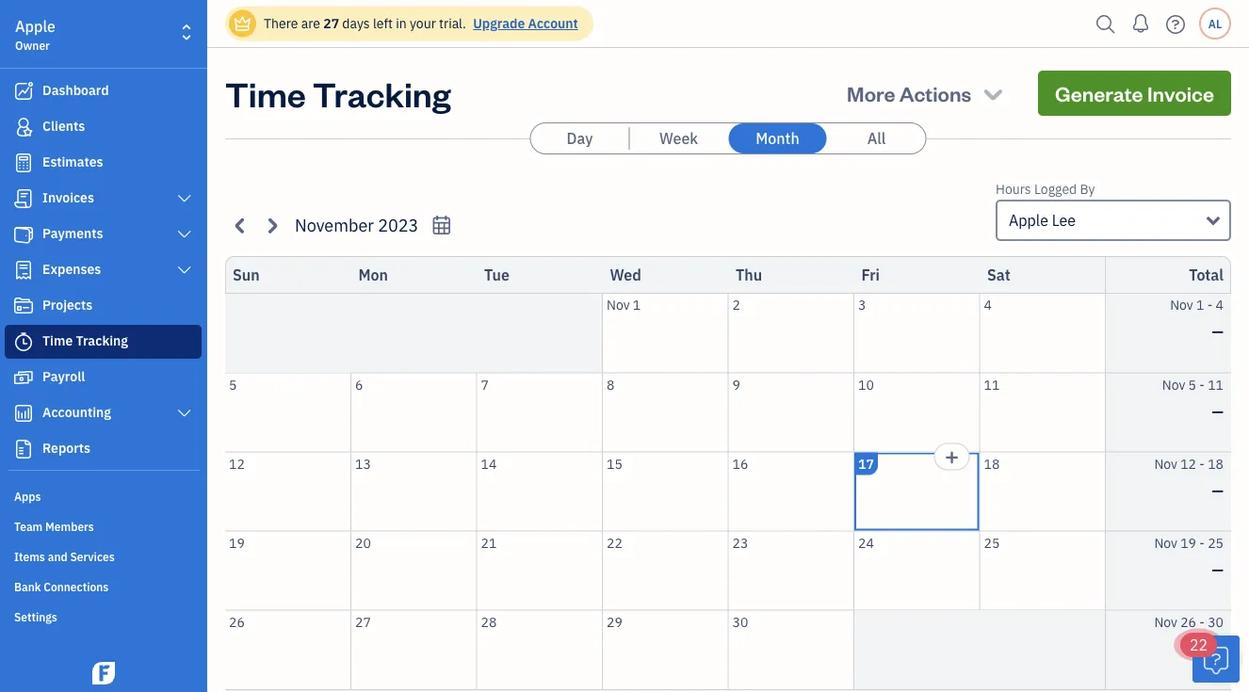 Task type: describe. For each thing, give the bounding box(es) containing it.
16
[[733, 455, 748, 473]]

nov for nov 26 - 30 —
[[1155, 613, 1178, 631]]

0 vertical spatial time tracking
[[225, 71, 451, 115]]

resource center badge image
[[1193, 636, 1240, 683]]

projects link
[[5, 289, 202, 323]]

nov for nov 19 - 25 —
[[1155, 534, 1178, 552]]

12 inside button
[[229, 455, 245, 473]]

apple for owner
[[15, 16, 56, 36]]

project image
[[12, 297, 35, 316]]

expenses link
[[5, 253, 202, 287]]

add a time entry image
[[945, 446, 960, 469]]

nov for nov 12 - 18 —
[[1155, 455, 1178, 473]]

al button
[[1200, 8, 1232, 40]]

25 button
[[980, 532, 1105, 610]]

week
[[660, 129, 698, 148]]

reports
[[42, 440, 90, 457]]

— for nov 19 - 25 —
[[1212, 560, 1224, 579]]

nov 26 - 30 —
[[1155, 613, 1224, 659]]

more actions
[[847, 80, 972, 106]]

2
[[733, 296, 741, 314]]

bank connections
[[14, 579, 109, 595]]

logged
[[1035, 180, 1077, 198]]

26 inside button
[[229, 613, 245, 631]]

clients
[[42, 117, 85, 135]]

15
[[607, 455, 623, 473]]

search image
[[1091, 10, 1121, 38]]

in
[[396, 15, 407, 32]]

accounting
[[42, 404, 111, 421]]

expenses
[[42, 261, 101, 278]]

11 inside nov 5 - 11 —
[[1208, 376, 1224, 393]]

17
[[858, 455, 874, 473]]

- for nov 1 - 4 —
[[1208, 296, 1213, 314]]

connections
[[44, 579, 109, 595]]

3
[[858, 296, 866, 314]]

22 inside dropdown button
[[1190, 636, 1208, 655]]

services
[[70, 549, 115, 564]]

hours logged by
[[996, 180, 1095, 198]]

19 button
[[225, 532, 351, 610]]

trial.
[[439, 15, 466, 32]]

payments link
[[5, 218, 202, 252]]

19 inside nov 19 - 25 —
[[1181, 534, 1197, 552]]

wed
[[610, 265, 642, 285]]

your
[[410, 15, 436, 32]]

nov for nov 1 - 4 —
[[1170, 296, 1194, 314]]

lee
[[1052, 211, 1076, 230]]

12 inside nov 12 - 18 —
[[1181, 455, 1197, 473]]

nov 1 button
[[603, 294, 728, 373]]

month
[[756, 129, 800, 148]]

10
[[858, 376, 874, 393]]

8 button
[[603, 374, 728, 452]]

tracking inside main element
[[76, 332, 128, 350]]

time tracking inside time tracking link
[[42, 332, 128, 350]]

expense image
[[12, 261, 35, 280]]

6 button
[[351, 374, 476, 452]]

5 inside nov 5 - 11 —
[[1189, 376, 1197, 393]]

generate
[[1055, 80, 1144, 106]]

apple for lee
[[1009, 211, 1049, 230]]

next month image
[[261, 215, 283, 236]]

22 button
[[1181, 633, 1240, 683]]

18 inside button
[[984, 455, 1000, 473]]

more actions button
[[830, 71, 1023, 116]]

3 button
[[855, 294, 979, 373]]

6
[[355, 376, 363, 393]]

11 button
[[980, 374, 1105, 452]]

apps link
[[5, 482, 202, 510]]

26 inside "nov 26 - 30 —"
[[1181, 613, 1197, 631]]

8
[[607, 376, 615, 393]]

sun
[[233, 265, 260, 285]]

there are 27 days left in your trial. upgrade account
[[264, 15, 578, 32]]

payroll
[[42, 368, 85, 385]]

bank
[[14, 579, 41, 595]]

30 inside "nov 26 - 30 —"
[[1208, 613, 1224, 631]]

5 inside button
[[229, 376, 237, 393]]

clients link
[[5, 110, 202, 144]]

by
[[1080, 180, 1095, 198]]

4 inside nov 1 - 4 —
[[1216, 296, 1224, 314]]

november
[[295, 214, 374, 236]]

generate invoice
[[1055, 80, 1215, 106]]

al
[[1209, 16, 1222, 31]]

are
[[301, 15, 320, 32]]

owner
[[15, 38, 50, 53]]

2 button
[[729, 294, 854, 373]]

nov 12 - 18 —
[[1155, 455, 1224, 500]]

bank connections link
[[5, 572, 202, 600]]

generate invoice button
[[1038, 71, 1232, 116]]

chevron large down image for expenses
[[176, 263, 193, 278]]

apple owner
[[15, 16, 56, 53]]

report image
[[12, 440, 35, 459]]

12 button
[[225, 453, 351, 531]]

previous month image
[[230, 215, 252, 236]]

14
[[481, 455, 497, 473]]

24
[[858, 534, 874, 552]]

week link
[[630, 123, 728, 154]]

actions
[[900, 80, 972, 106]]

14 button
[[477, 453, 602, 531]]

invoices link
[[5, 182, 202, 216]]

30 inside 'button'
[[733, 613, 748, 631]]

fri
[[862, 265, 880, 285]]

9
[[733, 376, 741, 393]]



Task type: vqa. For each thing, say whether or not it's contained in the screenshot.
'estimate' IMAGE
yes



Task type: locate. For each thing, give the bounding box(es) containing it.
chevron large down image inside accounting link
[[176, 406, 193, 421]]

13 button
[[351, 453, 476, 531]]

30 button
[[729, 611, 854, 690]]

chevron large down image for invoices
[[176, 191, 193, 206]]

23
[[733, 534, 748, 552]]

items
[[14, 549, 45, 564]]

7
[[481, 376, 489, 393]]

- inside nov 1 - 4 —
[[1208, 296, 1213, 314]]

11
[[984, 376, 1000, 393], [1208, 376, 1224, 393]]

nov 1 - 4 —
[[1170, 296, 1224, 342]]

1 — from the top
[[1212, 322, 1224, 342]]

chevron large down image
[[176, 191, 193, 206], [176, 227, 193, 242], [176, 263, 193, 278], [176, 406, 193, 421]]

upgrade
[[473, 15, 525, 32]]

nov down total
[[1170, 296, 1194, 314]]

day
[[567, 129, 593, 148]]

- down nov 5 - 11 —
[[1200, 455, 1205, 473]]

payment image
[[12, 225, 35, 244]]

tracking
[[313, 71, 451, 115], [76, 332, 128, 350]]

sat
[[987, 265, 1011, 285]]

time down there
[[225, 71, 306, 115]]

25 down 18 button
[[984, 534, 1000, 552]]

nov down nov 12 - 18 —
[[1155, 534, 1178, 552]]

1 30 from the left
[[733, 613, 748, 631]]

nov for nov 5 - 11 —
[[1163, 376, 1186, 393]]

18 down nov 5 - 11 —
[[1208, 455, 1224, 473]]

—
[[1212, 322, 1224, 342], [1212, 401, 1224, 421], [1212, 481, 1224, 500], [1212, 560, 1224, 579], [1212, 639, 1224, 659]]

1 horizontal spatial 5
[[1189, 376, 1197, 393]]

invoice
[[1148, 80, 1215, 106]]

18 button
[[980, 453, 1105, 531]]

0 horizontal spatial 11
[[984, 376, 1000, 393]]

1 horizontal spatial 19
[[1181, 534, 1197, 552]]

1 vertical spatial apple
[[1009, 211, 1049, 230]]

27 button
[[351, 611, 476, 690]]

payroll link
[[5, 361, 202, 395]]

estimate image
[[12, 154, 35, 172]]

notifications image
[[1126, 5, 1156, 42]]

27 inside button
[[355, 613, 371, 631]]

settings
[[14, 610, 57, 625]]

tracking down left in the top of the page
[[313, 71, 451, 115]]

team members
[[14, 519, 94, 534]]

0 horizontal spatial 5
[[229, 376, 237, 393]]

13
[[355, 455, 371, 473]]

crown image
[[233, 14, 253, 33]]

19
[[229, 534, 245, 552], [1181, 534, 1197, 552]]

1 for nov 1
[[633, 296, 641, 314]]

— for nov 5 - 11 —
[[1212, 401, 1224, 421]]

tracking down projects link
[[76, 332, 128, 350]]

0 vertical spatial time
[[225, 71, 306, 115]]

25
[[984, 534, 1000, 552], [1208, 534, 1224, 552]]

estimates link
[[5, 146, 202, 180]]

25 down nov 12 - 18 —
[[1208, 534, 1224, 552]]

0 vertical spatial 27
[[323, 15, 339, 32]]

- for nov 19 - 25 —
[[1200, 534, 1205, 552]]

chart image
[[12, 404, 35, 423]]

chevron large down image for payments
[[176, 227, 193, 242]]

more
[[847, 80, 896, 106]]

1 horizontal spatial 4
[[1216, 296, 1224, 314]]

10 button
[[855, 374, 979, 452]]

1 horizontal spatial 27
[[355, 613, 371, 631]]

1 horizontal spatial 30
[[1208, 613, 1224, 631]]

0 horizontal spatial 30
[[733, 613, 748, 631]]

1 vertical spatial 27
[[355, 613, 371, 631]]

chevron large down image inside invoices link
[[176, 191, 193, 206]]

invoices
[[42, 189, 94, 206]]

26 down "19" button
[[229, 613, 245, 631]]

23 button
[[729, 532, 854, 610]]

0 horizontal spatial 4
[[984, 296, 992, 314]]

reports link
[[5, 433, 202, 466]]

nov down nov 5 - 11 —
[[1155, 455, 1178, 473]]

1 horizontal spatial 26
[[1181, 613, 1197, 631]]

2 11 from the left
[[1208, 376, 1224, 393]]

- for nov 26 - 30 —
[[1200, 613, 1205, 631]]

go to help image
[[1161, 10, 1191, 38]]

18 right add a time entry 'icon'
[[984, 455, 1000, 473]]

dashboard link
[[5, 74, 202, 108]]

nov 5 - 11 —
[[1163, 376, 1224, 421]]

— inside nov 19 - 25 —
[[1212, 560, 1224, 579]]

4 down total
[[1216, 296, 1224, 314]]

all link
[[828, 123, 926, 154]]

0 horizontal spatial time
[[42, 332, 73, 350]]

chevron large down image up payments link
[[176, 191, 193, 206]]

- down total
[[1208, 296, 1213, 314]]

apple lee button
[[996, 200, 1232, 241]]

1 11 from the left
[[984, 376, 1000, 393]]

dashboard image
[[12, 82, 35, 101]]

nov inside nov 12 - 18 —
[[1155, 455, 1178, 473]]

team members link
[[5, 512, 202, 540]]

0 horizontal spatial 25
[[984, 534, 1000, 552]]

apple down hours
[[1009, 211, 1049, 230]]

1 4 from the left
[[984, 296, 992, 314]]

chevron large down image inside expenses link
[[176, 263, 193, 278]]

0 horizontal spatial 22
[[607, 534, 623, 552]]

29
[[607, 613, 623, 631]]

1 down total
[[1197, 296, 1205, 314]]

1 horizontal spatial 25
[[1208, 534, 1224, 552]]

19 down 12 button
[[229, 534, 245, 552]]

16 button
[[729, 453, 854, 531]]

nov for nov 1
[[607, 296, 630, 314]]

1 horizontal spatial 22
[[1190, 636, 1208, 655]]

1 horizontal spatial 11
[[1208, 376, 1224, 393]]

— inside nov 5 - 11 —
[[1212, 401, 1224, 421]]

22 inside button
[[607, 534, 623, 552]]

0 horizontal spatial 27
[[323, 15, 339, 32]]

0 horizontal spatial 18
[[984, 455, 1000, 473]]

nov inside nov 1 button
[[607, 296, 630, 314]]

chevron large down image left sun
[[176, 263, 193, 278]]

0 horizontal spatial time tracking
[[42, 332, 128, 350]]

2 19 from the left
[[1181, 534, 1197, 552]]

month link
[[729, 123, 827, 154]]

- for nov 12 - 18 —
[[1200, 455, 1205, 473]]

12 down nov 5 - 11 —
[[1181, 455, 1197, 473]]

time tracking link
[[5, 325, 202, 359]]

- inside nov 19 - 25 —
[[1200, 534, 1205, 552]]

20
[[355, 534, 371, 552]]

thu
[[736, 265, 762, 285]]

accounting link
[[5, 397, 202, 431]]

time right timer 'icon'
[[42, 332, 73, 350]]

— for nov 1 - 4 —
[[1212, 322, 1224, 342]]

2 4 from the left
[[1216, 296, 1224, 314]]

tue
[[484, 265, 510, 285]]

25 inside nov 19 - 25 —
[[1208, 534, 1224, 552]]

1 horizontal spatial 1
[[1197, 296, 1205, 314]]

nov 19 - 25 —
[[1155, 534, 1224, 579]]

nov down nov 1 - 4 —
[[1163, 376, 1186, 393]]

1 horizontal spatial apple
[[1009, 211, 1049, 230]]

apple inside main element
[[15, 16, 56, 36]]

0 horizontal spatial apple
[[15, 16, 56, 36]]

mon
[[359, 265, 388, 285]]

apple up owner
[[15, 16, 56, 36]]

1 horizontal spatial time
[[225, 71, 306, 115]]

0 vertical spatial 22
[[607, 534, 623, 552]]

1 chevron large down image from the top
[[176, 191, 193, 206]]

freshbooks image
[[89, 662, 119, 685]]

1 vertical spatial 22
[[1190, 636, 1208, 655]]

chevron large down image up the "reports" link
[[176, 406, 193, 421]]

chevron large down image left previous month image
[[176, 227, 193, 242]]

chevron large down image for accounting
[[176, 406, 193, 421]]

27 right are
[[323, 15, 339, 32]]

timer image
[[12, 333, 35, 351]]

4 chevron large down image from the top
[[176, 406, 193, 421]]

— for nov 12 - 18 —
[[1212, 481, 1224, 500]]

18 inside nov 12 - 18 —
[[1208, 455, 1224, 473]]

settings link
[[5, 602, 202, 630]]

4 — from the top
[[1212, 560, 1224, 579]]

— inside "nov 26 - 30 —"
[[1212, 639, 1224, 659]]

1 horizontal spatial time tracking
[[225, 71, 451, 115]]

22 down 15 "button"
[[607, 534, 623, 552]]

1 horizontal spatial 12
[[1181, 455, 1197, 473]]

1 1 from the left
[[633, 296, 641, 314]]

time tracking down projects link
[[42, 332, 128, 350]]

november 2023
[[295, 214, 419, 236]]

11 inside button
[[984, 376, 1000, 393]]

0 horizontal spatial 12
[[229, 455, 245, 473]]

apple inside dropdown button
[[1009, 211, 1049, 230]]

1 12 from the left
[[229, 455, 245, 473]]

1 down "wed"
[[633, 296, 641, 314]]

27
[[323, 15, 339, 32], [355, 613, 371, 631]]

27 down '20' button
[[355, 613, 371, 631]]

1 vertical spatial tracking
[[76, 332, 128, 350]]

— inside nov 12 - 18 —
[[1212, 481, 1224, 500]]

2 1 from the left
[[1197, 296, 1205, 314]]

time tracking down days
[[225, 71, 451, 115]]

nov inside nov 5 - 11 —
[[1163, 376, 1186, 393]]

money image
[[12, 368, 35, 387]]

3 — from the top
[[1212, 481, 1224, 500]]

4 button
[[980, 294, 1105, 373]]

1 horizontal spatial tracking
[[313, 71, 451, 115]]

items and services
[[14, 549, 115, 564]]

1 5 from the left
[[229, 376, 237, 393]]

— inside nov 1 - 4 —
[[1212, 322, 1224, 342]]

19 inside button
[[229, 534, 245, 552]]

dashboard
[[42, 82, 109, 99]]

3 chevron large down image from the top
[[176, 263, 193, 278]]

0 horizontal spatial 26
[[229, 613, 245, 631]]

19 down nov 12 - 18 —
[[1181, 534, 1197, 552]]

11 down nov 1 - 4 —
[[1208, 376, 1224, 393]]

2 12 from the left
[[1181, 455, 1197, 473]]

team
[[14, 519, 43, 534]]

upgrade account link
[[469, 15, 578, 32]]

2 26 from the left
[[1181, 613, 1197, 631]]

1 18 from the left
[[984, 455, 1000, 473]]

21
[[481, 534, 497, 552]]

0 vertical spatial apple
[[15, 16, 56, 36]]

4 down sat
[[984, 296, 992, 314]]

- for nov 5 - 11 —
[[1200, 376, 1205, 393]]

1
[[633, 296, 641, 314], [1197, 296, 1205, 314]]

- down nov 1 - 4 —
[[1200, 376, 1205, 393]]

1 horizontal spatial 18
[[1208, 455, 1224, 473]]

5 — from the top
[[1212, 639, 1224, 659]]

day link
[[531, 123, 629, 154]]

1 vertical spatial time
[[42, 332, 73, 350]]

4 inside button
[[984, 296, 992, 314]]

1 vertical spatial time tracking
[[42, 332, 128, 350]]

nov down "wed"
[[607, 296, 630, 314]]

30 down 23 button
[[733, 613, 748, 631]]

22 down nov 19 - 25 —
[[1190, 636, 1208, 655]]

account
[[528, 15, 578, 32]]

11 down 4 button
[[984, 376, 1000, 393]]

2 25 from the left
[[1208, 534, 1224, 552]]

5 button
[[225, 374, 351, 452]]

chevrondown image
[[980, 80, 1006, 106]]

25 inside button
[[984, 534, 1000, 552]]

7 button
[[477, 374, 602, 452]]

24 button
[[855, 532, 979, 610]]

invoice image
[[12, 189, 35, 208]]

there
[[264, 15, 298, 32]]

- inside nov 5 - 11 —
[[1200, 376, 1205, 393]]

- inside nov 12 - 18 —
[[1200, 455, 1205, 473]]

time inside main element
[[42, 332, 73, 350]]

0 vertical spatial tracking
[[313, 71, 451, 115]]

12 down 5 button
[[229, 455, 245, 473]]

nov inside nov 19 - 25 —
[[1155, 534, 1178, 552]]

- inside "nov 26 - 30 —"
[[1200, 613, 1205, 631]]

1 inside button
[[633, 296, 641, 314]]

main element
[[0, 0, 254, 693]]

estimates
[[42, 153, 103, 171]]

0 horizontal spatial tracking
[[76, 332, 128, 350]]

22
[[607, 534, 623, 552], [1190, 636, 1208, 655]]

2 30 from the left
[[1208, 613, 1224, 631]]

30 up 22 dropdown button
[[1208, 613, 1224, 631]]

2 chevron large down image from the top
[[176, 227, 193, 242]]

5
[[229, 376, 237, 393], [1189, 376, 1197, 393]]

29 button
[[603, 611, 728, 690]]

- down nov 12 - 18 —
[[1200, 534, 1205, 552]]

1 19 from the left
[[229, 534, 245, 552]]

- up 22 dropdown button
[[1200, 613, 1205, 631]]

nov inside nov 1 - 4 —
[[1170, 296, 1194, 314]]

2 — from the top
[[1212, 401, 1224, 421]]

0 horizontal spatial 19
[[229, 534, 245, 552]]

2 5 from the left
[[1189, 376, 1197, 393]]

4
[[984, 296, 992, 314], [1216, 296, 1224, 314]]

26 up 22 dropdown button
[[1181, 613, 1197, 631]]

1 25 from the left
[[984, 534, 1000, 552]]

1 for nov 1 - 4 —
[[1197, 296, 1205, 314]]

nov down nov 19 - 25 —
[[1155, 613, 1178, 631]]

0 horizontal spatial 1
[[633, 296, 641, 314]]

1 inside nov 1 - 4 —
[[1197, 296, 1205, 314]]

client image
[[12, 118, 35, 137]]

hours
[[996, 180, 1031, 198]]

28
[[481, 613, 497, 631]]

1 26 from the left
[[229, 613, 245, 631]]

choose a date image
[[431, 214, 453, 236]]

nov inside "nov 26 - 30 —"
[[1155, 613, 1178, 631]]

left
[[373, 15, 393, 32]]

— for nov 26 - 30 —
[[1212, 639, 1224, 659]]

items and services link
[[5, 542, 202, 570]]

9 button
[[729, 374, 854, 452]]

nov
[[607, 296, 630, 314], [1170, 296, 1194, 314], [1163, 376, 1186, 393], [1155, 455, 1178, 473], [1155, 534, 1178, 552], [1155, 613, 1178, 631]]

apps
[[14, 489, 41, 504]]

projects
[[42, 296, 93, 314]]

2 18 from the left
[[1208, 455, 1224, 473]]



